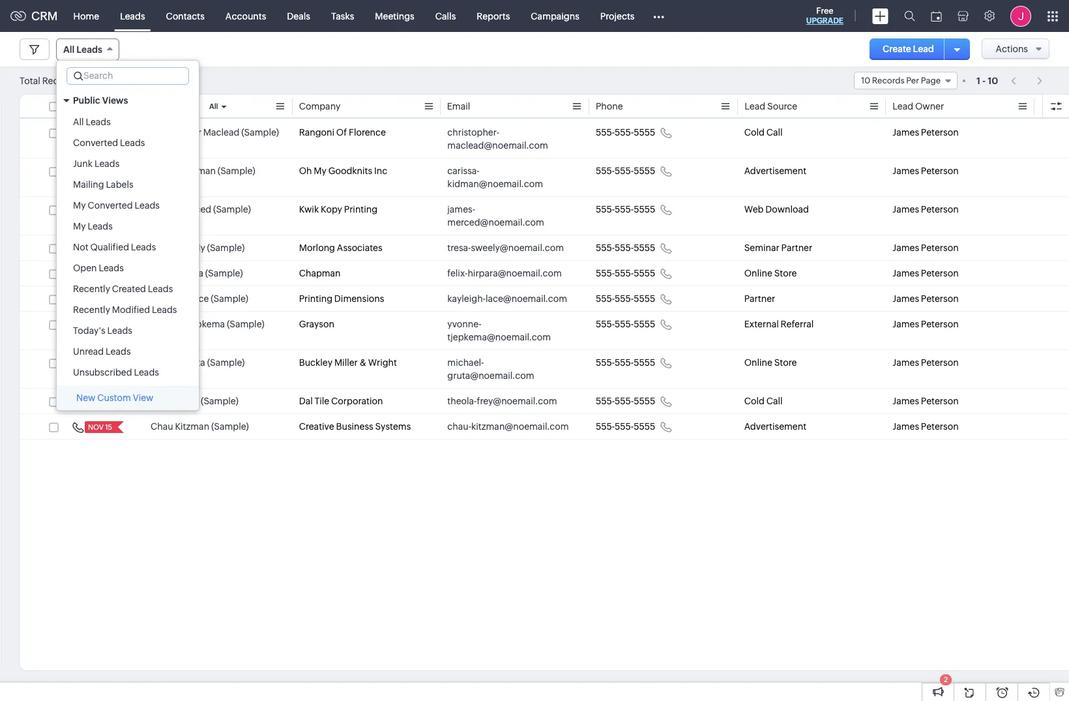 Task type: vqa. For each thing, say whether or not it's contained in the screenshot.


Task type: locate. For each thing, give the bounding box(es) containing it.
chau kitzman (sample)
[[151, 421, 249, 432]]

(sample) for christopher maclead (sample)
[[241, 127, 279, 138]]

kayleigh-
[[448, 294, 486, 304]]

(sample) right merced
[[213, 204, 251, 215]]

online store down seminar partner
[[745, 268, 797, 279]]

lead right the create
[[914, 44, 935, 54]]

james peterson for cold call
[[893, 127, 959, 138]]

christopher maclead (sample)
[[151, 127, 279, 138]]

printing
[[344, 204, 378, 215], [299, 294, 333, 304]]

(sample) for chau kitzman (sample)
[[211, 421, 249, 432]]

6 peterson from the top
[[922, 294, 959, 304]]

all leads down public
[[73, 117, 111, 127]]

recently created leads option
[[57, 279, 199, 299]]

my down mailing
[[73, 200, 86, 211]]

upgrade
[[807, 16, 844, 25]]

online store down "external referral" on the right top
[[745, 357, 797, 368]]

0 vertical spatial online store
[[745, 268, 797, 279]]

search image
[[905, 10, 916, 22]]

profile element
[[1003, 0, 1040, 32]]

5 james peterson from the top
[[893, 268, 959, 279]]

partner up the external in the right of the page
[[745, 294, 776, 304]]

2
[[945, 676, 949, 684]]

2 horizontal spatial 10
[[989, 75, 999, 86]]

1 james peterson from the top
[[893, 127, 959, 138]]

3 555-555-5555 from the top
[[596, 204, 656, 215]]

row group
[[20, 120, 1070, 440]]

all leads
[[63, 44, 102, 55], [73, 117, 111, 127]]

1 peterson from the top
[[922, 127, 959, 138]]

1 vertical spatial cold call
[[745, 396, 783, 406]]

0 horizontal spatial records
[[42, 75, 77, 86]]

records right total in the left of the page
[[42, 75, 77, 86]]

5 555-555-5555 from the top
[[596, 268, 656, 279]]

create lead
[[883, 44, 935, 54]]

leads up junk leads option
[[120, 138, 145, 148]]

0 vertical spatial nov
[[89, 359, 104, 367]]

goodknits
[[329, 166, 373, 176]]

advertisement
[[745, 166, 807, 176], [745, 421, 807, 432]]

associates
[[337, 243, 383, 253]]

10 up public
[[79, 76, 89, 86]]

james peterson for advertisement
[[893, 166, 959, 176]]

10 inside the total records 10
[[79, 76, 89, 86]]

(sample) inside christopher maclead (sample) link
[[241, 127, 279, 138]]

corporation
[[331, 396, 383, 406]]

1 vertical spatial my
[[73, 200, 86, 211]]

theola-frey@noemail.com
[[448, 396, 557, 406]]

10 records per page
[[862, 76, 941, 85]]

(sample) inside 'carissa kidman (sample)' link
[[218, 166, 255, 176]]

nov down unread leads
[[89, 359, 104, 367]]

9 5555 from the top
[[634, 396, 656, 406]]

555-555-5555
[[596, 127, 656, 138], [596, 166, 656, 176], [596, 204, 656, 215], [596, 243, 656, 253], [596, 268, 656, 279], [596, 294, 656, 304], [596, 319, 656, 329], [596, 357, 656, 368], [596, 396, 656, 406], [596, 421, 656, 432]]

1 vertical spatial online
[[745, 357, 773, 368]]

1 vertical spatial all leads
[[73, 117, 111, 127]]

(sample) right kidman
[[218, 166, 255, 176]]

my for my converted leads
[[73, 200, 86, 211]]

1 horizontal spatial partner
[[782, 243, 813, 253]]

lace
[[189, 294, 209, 304]]

create menu image
[[873, 8, 889, 24]]

page
[[922, 76, 941, 85]]

7 5555 from the top
[[634, 319, 656, 329]]

(sample) for tresa sweely (sample)
[[207, 243, 245, 253]]

all
[[63, 44, 75, 55], [209, 102, 218, 110], [73, 117, 84, 127]]

crm link
[[10, 9, 58, 23]]

records left per
[[873, 76, 905, 85]]

my right oh
[[314, 166, 327, 176]]

kitzman@noemail.com
[[472, 421, 569, 432]]

call
[[767, 127, 783, 138], [767, 396, 783, 406]]

2 5555 from the top
[[634, 166, 656, 176]]

recently down open
[[73, 284, 110, 294]]

0 vertical spatial recently
[[73, 284, 110, 294]]

0 vertical spatial cold call
[[745, 127, 783, 138]]

6 555-555-5555 from the top
[[596, 294, 656, 304]]

9 555-555-5555 from the top
[[596, 396, 656, 406]]

4 peterson from the top
[[922, 243, 959, 253]]

(sample) for carissa kidman (sample)
[[218, 166, 255, 176]]

2 555-555-5555 from the top
[[596, 166, 656, 176]]

(sample) inside tresa sweely (sample) link
[[207, 243, 245, 253]]

&
[[360, 357, 367, 368]]

4 5555 from the top
[[634, 243, 656, 253]]

sweely@noemail.com
[[471, 243, 564, 253]]

converted up junk leads
[[73, 138, 118, 148]]

search element
[[897, 0, 924, 32]]

19
[[106, 359, 113, 367]]

projects link
[[590, 0, 645, 32]]

0 vertical spatial my
[[314, 166, 327, 176]]

1 vertical spatial converted
[[88, 200, 133, 211]]

carissa kidman (sample)
[[151, 166, 255, 176]]

7 james peterson from the top
[[893, 319, 959, 329]]

unsubscribed leads
[[73, 367, 159, 378]]

(sample) right lace
[[211, 294, 249, 304]]

2 cold call from the top
[[745, 396, 783, 406]]

online down the external in the right of the page
[[745, 357, 773, 368]]

not qualified leads option
[[57, 237, 199, 258]]

(sample) right sweely at the left of the page
[[207, 243, 245, 253]]

1 call from the top
[[767, 127, 783, 138]]

1 vertical spatial all
[[209, 102, 218, 110]]

9 james peterson from the top
[[893, 396, 959, 406]]

6 5555 from the top
[[634, 294, 656, 304]]

1 vertical spatial printing
[[299, 294, 333, 304]]

2 vertical spatial all
[[73, 117, 84, 127]]

profile image
[[1011, 6, 1032, 26]]

peterson
[[922, 127, 959, 138], [922, 166, 959, 176], [922, 204, 959, 215], [922, 243, 959, 253], [922, 268, 959, 279], [922, 294, 959, 304], [922, 319, 959, 329], [922, 357, 959, 368], [922, 396, 959, 406], [922, 421, 959, 432]]

store down seminar partner
[[775, 268, 797, 279]]

james peterson for online store
[[893, 268, 959, 279]]

10 5555 from the top
[[634, 421, 656, 432]]

(sample) for james merced (sample)
[[213, 204, 251, 215]]

nov left the 15
[[88, 423, 104, 431]]

projects
[[601, 11, 635, 21]]

2 peterson from the top
[[922, 166, 959, 176]]

7 555-555-5555 from the top
[[596, 319, 656, 329]]

8 5555 from the top
[[634, 357, 656, 368]]

leads down public views on the top of the page
[[86, 117, 111, 127]]

james peterson for partner
[[893, 294, 959, 304]]

meetings link
[[365, 0, 425, 32]]

10 left per
[[862, 76, 871, 85]]

9 peterson from the top
[[922, 396, 959, 406]]

leads link
[[110, 0, 156, 32]]

leads down kayleigh
[[152, 305, 177, 315]]

lead left 'source'
[[745, 101, 766, 112]]

leads down recently modified leads
[[107, 326, 132, 336]]

printing right kopy
[[344, 204, 378, 215]]

miller
[[335, 357, 358, 368]]

kwik kopy printing
[[299, 204, 378, 215]]

printing up grayson in the top of the page
[[299, 294, 333, 304]]

peterson for external referral
[[922, 319, 959, 329]]

1 vertical spatial recently
[[73, 305, 110, 315]]

james peterson for external referral
[[893, 319, 959, 329]]

555-555-5555 for carissa- kidman@noemail.com
[[596, 166, 656, 176]]

recently for recently created leads
[[73, 284, 110, 294]]

(sample) right ruta
[[207, 357, 245, 368]]

junk leads option
[[57, 153, 199, 174]]

1 555-555-5555 from the top
[[596, 127, 656, 138]]

1 vertical spatial advertisement
[[745, 421, 807, 432]]

chapman
[[299, 268, 341, 279]]

nov 19 link
[[85, 357, 114, 369]]

yvonne-
[[448, 319, 482, 329]]

unread leads option
[[57, 341, 199, 362]]

(sample) inside the theola frey (sample) link
[[201, 396, 239, 406]]

business
[[336, 421, 374, 432]]

0 vertical spatial store
[[775, 268, 797, 279]]

1 cold from the top
[[745, 127, 765, 138]]

(sample) inside "james merced (sample)" link
[[213, 204, 251, 215]]

my up not
[[73, 221, 86, 232]]

0 vertical spatial online
[[745, 268, 773, 279]]

3 5555 from the top
[[634, 204, 656, 215]]

(sample) inside kayleigh lace (sample) "link"
[[211, 294, 249, 304]]

nov inside nov 19 link
[[89, 359, 104, 367]]

gruta@noemail.com
[[448, 371, 535, 381]]

1 horizontal spatial 10
[[862, 76, 871, 85]]

campaigns link
[[521, 0, 590, 32]]

recently
[[73, 284, 110, 294], [73, 305, 110, 315]]

1 horizontal spatial records
[[873, 76, 905, 85]]

0 horizontal spatial 10
[[79, 76, 89, 86]]

leads down my leads option
[[131, 242, 156, 252]]

partner right seminar
[[782, 243, 813, 253]]

kopy
[[321, 204, 342, 215]]

(sample) up kayleigh lace (sample)
[[205, 268, 243, 279]]

6 james peterson from the top
[[893, 294, 959, 304]]

all up the christopher maclead (sample)
[[209, 102, 218, 110]]

qualified
[[90, 242, 129, 252]]

james- merced@noemail.com
[[448, 204, 545, 228]]

0 vertical spatial all
[[63, 44, 75, 55]]

leads down felix
[[148, 284, 173, 294]]

lead inside button
[[914, 44, 935, 54]]

recently up today's at the top left of the page
[[73, 305, 110, 315]]

0 horizontal spatial printing
[[299, 294, 333, 304]]

5 peterson from the top
[[922, 268, 959, 279]]

(sample) right frey at left bottom
[[201, 396, 239, 406]]

merced@noemail.com
[[448, 217, 545, 228]]

1 vertical spatial online store
[[745, 357, 797, 368]]

felix
[[151, 268, 170, 279]]

converted down 'mailing labels'
[[88, 200, 133, 211]]

(sample) for yvonne tjepkema (sample)
[[227, 319, 265, 329]]

modified
[[112, 305, 150, 315]]

reports link
[[467, 0, 521, 32]]

2 recently from the top
[[73, 305, 110, 315]]

merced
[[179, 204, 212, 215]]

kayleigh
[[151, 294, 187, 304]]

Other Modules field
[[645, 6, 674, 26]]

1 vertical spatial cold
[[745, 396, 765, 406]]

2 vertical spatial my
[[73, 221, 86, 232]]

2 advertisement from the top
[[745, 421, 807, 432]]

1 advertisement from the top
[[745, 166, 807, 176]]

0 vertical spatial converted
[[73, 138, 118, 148]]

all up the total records 10
[[63, 44, 75, 55]]

inc
[[374, 166, 388, 176]]

(sample) right tjepkema
[[227, 319, 265, 329]]

recently modified leads
[[73, 305, 177, 315]]

leads
[[120, 11, 145, 21], [77, 44, 102, 55], [86, 117, 111, 127], [120, 138, 145, 148], [95, 159, 120, 169], [135, 200, 160, 211], [88, 221, 113, 232], [131, 242, 156, 252], [99, 263, 124, 273], [148, 284, 173, 294], [152, 305, 177, 315], [107, 326, 132, 336], [106, 346, 131, 357], [134, 367, 159, 378]]

nov 15
[[88, 423, 112, 431]]

(sample) right kitzman
[[211, 421, 249, 432]]

(sample) inside felix hirpara (sample) link
[[205, 268, 243, 279]]

(sample) for kayleigh lace (sample)
[[211, 294, 249, 304]]

records inside field
[[873, 76, 905, 85]]

(sample)
[[241, 127, 279, 138], [218, 166, 255, 176], [213, 204, 251, 215], [207, 243, 245, 253], [205, 268, 243, 279], [211, 294, 249, 304], [227, 319, 265, 329], [207, 357, 245, 368], [201, 396, 239, 406], [211, 421, 249, 432]]

felix-
[[448, 268, 468, 279]]

0 vertical spatial all leads
[[63, 44, 102, 55]]

nov for michael
[[89, 359, 104, 367]]

yvonne
[[151, 319, 182, 329]]

create menu element
[[865, 0, 897, 32]]

printing dimensions
[[299, 294, 384, 304]]

(sample) for felix hirpara (sample)
[[205, 268, 243, 279]]

0 horizontal spatial partner
[[745, 294, 776, 304]]

(sample) right maclead
[[241, 127, 279, 138]]

peterson for advertisement
[[922, 166, 959, 176]]

christopher-
[[448, 127, 500, 138]]

row group containing christopher maclead (sample)
[[20, 120, 1070, 440]]

5555 for james- merced@noemail.com
[[634, 204, 656, 215]]

4 555-555-5555 from the top
[[596, 243, 656, 253]]

christopher- maclead@noemail.com link
[[448, 126, 570, 152]]

(sample) inside yvonne tjepkema (sample) "link"
[[227, 319, 265, 329]]

cold
[[745, 127, 765, 138], [745, 396, 765, 406]]

555-555-5555 for james- merced@noemail.com
[[596, 204, 656, 215]]

(sample) inside michael ruta (sample) link
[[207, 357, 245, 368]]

theola-
[[448, 396, 477, 406]]

0 vertical spatial cold
[[745, 127, 765, 138]]

8 555-555-5555 from the top
[[596, 357, 656, 368]]

leads down the converted leads at the left top of the page
[[95, 159, 120, 169]]

all leads down home
[[63, 44, 102, 55]]

4 james peterson from the top
[[893, 243, 959, 253]]

carissa
[[151, 166, 182, 176]]

total
[[20, 75, 40, 86]]

converted
[[73, 138, 118, 148], [88, 200, 133, 211]]

10
[[989, 75, 999, 86], [862, 76, 871, 85], [79, 76, 89, 86]]

kayleigh-lace@noemail.com
[[448, 294, 568, 304]]

store down "external referral" on the right top
[[775, 357, 797, 368]]

1 5555 from the top
[[634, 127, 656, 138]]

2 online store from the top
[[745, 357, 797, 368]]

1 vertical spatial call
[[767, 396, 783, 406]]

5 5555 from the top
[[634, 268, 656, 279]]

1 vertical spatial store
[[775, 357, 797, 368]]

junk
[[73, 159, 93, 169]]

online down seminar
[[745, 268, 773, 279]]

1 recently from the top
[[73, 284, 110, 294]]

10 right -
[[989, 75, 999, 86]]

leads up view
[[134, 367, 159, 378]]

1 horizontal spatial printing
[[344, 204, 378, 215]]

2 james peterson from the top
[[893, 166, 959, 176]]

7 peterson from the top
[[922, 319, 959, 329]]

5555 for tresa-sweely@noemail.com
[[634, 243, 656, 253]]

leads down home link
[[77, 44, 102, 55]]

lead source
[[745, 101, 798, 112]]

nov inside nov 15 link
[[88, 423, 104, 431]]

accounts
[[226, 11, 266, 21]]

(sample) inside chau kitzman (sample) link
[[211, 421, 249, 432]]

3 peterson from the top
[[922, 204, 959, 215]]

555-
[[596, 127, 615, 138], [615, 127, 634, 138], [596, 166, 615, 176], [615, 166, 634, 176], [596, 204, 615, 215], [615, 204, 634, 215], [596, 243, 615, 253], [615, 243, 634, 253], [596, 268, 615, 279], [615, 268, 634, 279], [596, 294, 615, 304], [615, 294, 634, 304], [596, 319, 615, 329], [615, 319, 634, 329], [596, 357, 615, 368], [615, 357, 634, 368], [596, 396, 615, 406], [615, 396, 634, 406], [596, 421, 615, 432], [615, 421, 634, 432]]

lead down 10 records per page
[[893, 101, 914, 112]]

0 vertical spatial call
[[767, 127, 783, 138]]

all down public
[[73, 117, 84, 127]]

peterson for web download
[[922, 204, 959, 215]]

lead
[[914, 44, 935, 54], [745, 101, 766, 112], [893, 101, 914, 112]]

my leads
[[73, 221, 113, 232]]

0 vertical spatial advertisement
[[745, 166, 807, 176]]

tresa sweely (sample) link
[[151, 241, 245, 254]]

1 vertical spatial nov
[[88, 423, 104, 431]]

navigation
[[1005, 71, 1050, 90]]

5555 for christopher- maclead@noemail.com
[[634, 127, 656, 138]]

3 james peterson from the top
[[893, 204, 959, 215]]

maclead
[[203, 127, 240, 138]]

10 Records Per Page field
[[855, 72, 958, 89]]



Task type: describe. For each thing, give the bounding box(es) containing it.
all leads inside field
[[63, 44, 102, 55]]

james merced (sample) link
[[151, 203, 251, 216]]

my leads option
[[57, 216, 199, 237]]

lead owner
[[893, 101, 945, 112]]

source
[[767, 101, 798, 112]]

lead for lead source
[[745, 101, 766, 112]]

dal
[[299, 396, 313, 406]]

free
[[817, 6, 834, 16]]

creative
[[299, 421, 334, 432]]

leads up qualified
[[88, 221, 113, 232]]

company
[[299, 101, 341, 112]]

tjepkema@noemail.com
[[448, 332, 551, 342]]

hirpara@noemail.com
[[468, 268, 562, 279]]

nov 19
[[89, 359, 113, 367]]

records for 10
[[873, 76, 905, 85]]

555-555-5555 for christopher- maclead@noemail.com
[[596, 127, 656, 138]]

10 555-555-5555 from the top
[[596, 421, 656, 432]]

2 cold from the top
[[745, 396, 765, 406]]

chau-kitzman@noemail.com link
[[448, 420, 569, 433]]

leads up my leads option
[[135, 200, 160, 211]]

create lead button
[[870, 38, 948, 60]]

systems
[[375, 421, 411, 432]]

555-555-5555 for yvonne- tjepkema@noemail.com
[[596, 319, 656, 329]]

reports
[[477, 11, 510, 21]]

tresa-sweely@noemail.com link
[[448, 241, 564, 254]]

campaigns
[[531, 11, 580, 21]]

recently modified leads option
[[57, 299, 199, 320]]

tile
[[315, 396, 330, 406]]

mailing
[[73, 179, 104, 190]]

new
[[76, 393, 96, 403]]

calls link
[[425, 0, 467, 32]]

10 james peterson from the top
[[893, 421, 959, 432]]

james- merced@noemail.com link
[[448, 203, 570, 229]]

555-555-5555 for kayleigh-lace@noemail.com
[[596, 294, 656, 304]]

recently for recently modified leads
[[73, 305, 110, 315]]

carissa- kidman@noemail.com
[[448, 166, 543, 189]]

yvonne- tjepkema@noemail.com
[[448, 319, 551, 342]]

5555 for felix-hirpara@noemail.com
[[634, 268, 656, 279]]

leads up 19
[[106, 346, 131, 357]]

1 online from the top
[[745, 268, 773, 279]]

5555 for kayleigh-lace@noemail.com
[[634, 294, 656, 304]]

wright
[[368, 357, 397, 368]]

email
[[448, 101, 471, 112]]

tasks link
[[321, 0, 365, 32]]

8 james peterson from the top
[[893, 357, 959, 368]]

peterson for online store
[[922, 268, 959, 279]]

lead for lead owner
[[893, 101, 914, 112]]

unread leads
[[73, 346, 131, 357]]

555-555-5555 for felix-hirpara@noemail.com
[[596, 268, 656, 279]]

10 for 1 - 10
[[989, 75, 999, 86]]

buckley
[[299, 357, 333, 368]]

kayleigh-lace@noemail.com link
[[448, 292, 568, 305]]

0 vertical spatial partner
[[782, 243, 813, 253]]

james peterson for web download
[[893, 204, 959, 215]]

2 store from the top
[[775, 357, 797, 368]]

0 vertical spatial printing
[[344, 204, 378, 215]]

kayleigh lace (sample)
[[151, 294, 249, 304]]

-
[[983, 75, 987, 86]]

public views button
[[57, 89, 199, 112]]

per
[[907, 76, 920, 85]]

of
[[337, 127, 347, 138]]

all inside public views region
[[73, 117, 84, 127]]

all leads inside public views region
[[73, 117, 111, 127]]

carissa- kidman@noemail.com link
[[448, 164, 570, 190]]

my for my leads
[[73, 221, 86, 232]]

10 for total records 10
[[79, 76, 89, 86]]

free upgrade
[[807, 6, 844, 25]]

calendar image
[[932, 11, 943, 21]]

tresa sweely (sample)
[[151, 243, 245, 253]]

unsubscribed leads option
[[57, 362, 199, 383]]

yvonne tjepkema (sample)
[[151, 319, 265, 329]]

yvonne tjepkema (sample) link
[[151, 318, 265, 331]]

chau
[[151, 421, 173, 432]]

frey
[[181, 396, 199, 406]]

peterson for cold call
[[922, 127, 959, 138]]

referral
[[781, 319, 814, 329]]

1 store from the top
[[775, 268, 797, 279]]

lace@noemail.com
[[486, 294, 568, 304]]

all inside field
[[63, 44, 75, 55]]

unsubscribed
[[73, 367, 132, 378]]

seminar
[[745, 243, 780, 253]]

dimensions
[[335, 294, 384, 304]]

recently created leads
[[73, 284, 173, 294]]

leads inside "option"
[[131, 242, 156, 252]]

peterson for seminar partner
[[922, 243, 959, 253]]

mailing labels option
[[57, 174, 199, 195]]

5555 for yvonne- tjepkema@noemail.com
[[634, 319, 656, 329]]

mailing labels
[[73, 179, 133, 190]]

10 inside field
[[862, 76, 871, 85]]

james peterson for seminar partner
[[893, 243, 959, 253]]

morlong
[[299, 243, 335, 253]]

leads down qualified
[[99, 263, 124, 273]]

nov for chau
[[88, 423, 104, 431]]

2 online from the top
[[745, 357, 773, 368]]

converted inside converted leads option
[[73, 138, 118, 148]]

10 peterson from the top
[[922, 421, 959, 432]]

seminar partner
[[745, 243, 813, 253]]

web
[[745, 204, 764, 215]]

labels
[[106, 179, 133, 190]]

leads right home link
[[120, 11, 145, 21]]

open
[[73, 263, 97, 273]]

michael- gruta@noemail.com link
[[448, 356, 570, 382]]

theola frey (sample)
[[151, 396, 239, 406]]

felix hirpara (sample) link
[[151, 267, 243, 280]]

(sample) for michael ruta (sample)
[[207, 357, 245, 368]]

felix-hirpara@noemail.com
[[448, 268, 562, 279]]

theola frey (sample) link
[[151, 395, 239, 408]]

leads inside field
[[77, 44, 102, 55]]

grayson
[[299, 319, 335, 329]]

1
[[977, 75, 981, 86]]

florence
[[349, 127, 386, 138]]

not
[[73, 242, 89, 252]]

created
[[112, 284, 146, 294]]

views
[[102, 95, 128, 106]]

open leads
[[73, 263, 124, 273]]

michael- gruta@noemail.com
[[448, 357, 535, 381]]

converted leads
[[73, 138, 145, 148]]

(sample) for theola frey (sample)
[[201, 396, 239, 406]]

rangoni of florence
[[299, 127, 386, 138]]

records for total
[[42, 75, 77, 86]]

tresa-
[[448, 243, 471, 253]]

hirpara
[[172, 268, 204, 279]]

my converted leads option
[[57, 195, 199, 216]]

peterson for partner
[[922, 294, 959, 304]]

converted leads option
[[57, 132, 199, 153]]

custom
[[97, 393, 131, 403]]

phone
[[596, 101, 623, 112]]

Search text field
[[67, 68, 189, 84]]

total records 10
[[20, 75, 89, 86]]

1 vertical spatial partner
[[745, 294, 776, 304]]

1 online store from the top
[[745, 268, 797, 279]]

yvonne- tjepkema@noemail.com link
[[448, 318, 570, 344]]

dal tile corporation
[[299, 396, 383, 406]]

new custom view
[[76, 393, 154, 403]]

8 peterson from the top
[[922, 357, 959, 368]]

web download
[[745, 204, 810, 215]]

All Leads field
[[56, 38, 119, 61]]

5555 for carissa- kidman@noemail.com
[[634, 166, 656, 176]]

1 cold call from the top
[[745, 127, 783, 138]]

2 call from the top
[[767, 396, 783, 406]]

555-555-5555 for tresa-sweely@noemail.com
[[596, 243, 656, 253]]

public views region
[[57, 112, 199, 383]]

ruta
[[186, 357, 205, 368]]

home link
[[63, 0, 110, 32]]

create
[[883, 44, 912, 54]]

oh
[[299, 166, 312, 176]]

nov 15 link
[[85, 421, 114, 433]]

converted inside my converted leads option
[[88, 200, 133, 211]]



